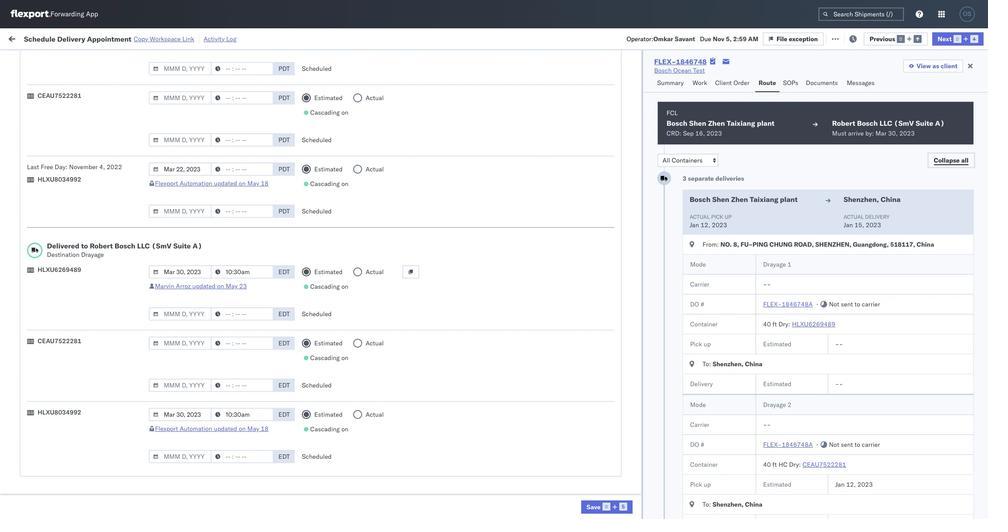 Task type: describe. For each thing, give the bounding box(es) containing it.
2:00 am est, nov 9, 2022
[[175, 185, 252, 192]]

feb for 6,
[[216, 477, 227, 485]]

2 to: shenzhen, china from the top
[[703, 501, 763, 509]]

11:30 for schedule pickup from rotterdam, netherlands
[[175, 321, 192, 329]]

205
[[204, 34, 216, 42]]

confirm pickup from rotterdam, netherlands link for 2:00 am est, feb 3, 2023
[[20, 418, 148, 426]]

1662119
[[620, 340, 647, 348]]

24,
[[229, 262, 239, 270]]

delivered
[[47, 241, 79, 250]]

pdt for 8th -- : -- -- text field from the bottom
[[279, 65, 290, 73]]

jan for 8:30 pm est, jan 30, 2023 schedule pickup from rotterdam, netherlands button
[[216, 399, 226, 407]]

2022 for schedule pickup from los angeles, ca link associated with test123456
[[237, 126, 252, 134]]

appointment for 2:59 am est, dec 14, 2022
[[73, 223, 109, 231]]

2 edt, from the top
[[201, 107, 215, 115]]

edt for 7th -- : -- -- text field from the top of the page
[[279, 411, 290, 419]]

mbl/mawb numbers button
[[742, 70, 870, 78]]

appointment for 11:30 pm est, jan 23, 2023
[[73, 301, 109, 309]]

client
[[716, 79, 732, 87]]

actual for fifth -- : -- -- text field from the bottom of the page
[[366, 165, 384, 173]]

schedule delivery appointment button for 11:30 pm est, jan 23, 2023
[[20, 301, 109, 310]]

3 zimu3048342 from the top
[[746, 457, 788, 465]]

1 vertical spatial updated
[[192, 282, 216, 290]]

Search Shipments (/) text field
[[819, 8, 905, 21]]

4 scheduled from the top
[[302, 310, 332, 318]]

omkar savant
[[883, 146, 923, 153]]

to inside "delivered to robert bosch llc (smv suite a) destination drayage"
[[81, 241, 88, 250]]

4 hlxu6269489, from the top
[[722, 165, 767, 173]]

schedule pickup from los angeles, ca link for abcdefg78456546
[[20, 203, 129, 212]]

maeu9408431 for schedule delivery appointment
[[746, 301, 791, 309]]

1 carrier from the top
[[691, 280, 710, 288]]

my
[[9, 32, 23, 45]]

1 ceau7522281, from the top
[[675, 106, 720, 114]]

container numbers button
[[670, 70, 733, 78]]

workspace
[[150, 35, 181, 43]]

8:30 pm est, feb 4, 2023
[[175, 457, 251, 465]]

1 -- : -- -- text field from the top
[[211, 62, 274, 75]]

mmm d, yyyy text field for 8th -- : -- -- text field from the top
[[149, 450, 212, 463]]

upload customs clearance documents button for 2:00 am est, nov 9, 2022
[[20, 184, 131, 193]]

6 ocean fcl from the top
[[334, 262, 365, 270]]

all
[[962, 156, 969, 164]]

carrier for 1st flex-1846748a button from the bottom
[[862, 441, 881, 449]]

est, for third upload customs clearance documents link from the bottom
[[201, 185, 215, 192]]

518117,
[[891, 241, 916, 249]]

1 vertical spatial shenzhen,
[[713, 360, 744, 368]]

2 do from the top
[[691, 441, 700, 449]]

3 mmm d, yyyy text field from the top
[[149, 205, 212, 218]]

schedule pickup from rotterdam, netherlands for 8:30
[[20, 398, 151, 406]]

mode for drayage 1
[[691, 260, 706, 268]]

bosch ocean test link
[[655, 66, 705, 75]]

flexport automation updated on may 18 button for edt
[[155, 425, 269, 433]]

jan inside actual pick up jan 12, 2023
[[690, 221, 699, 229]]

confirm pickup from los angeles, ca
[[20, 243, 126, 251]]

5 resize handle column header from the left
[[462, 69, 472, 519]]

1 do from the top
[[691, 300, 700, 308]]

flex-1846748 link
[[655, 57, 707, 66]]

4 ocean fcl from the top
[[334, 185, 365, 192]]

batch
[[939, 34, 956, 42]]

5 -- : -- -- text field from the top
[[211, 265, 274, 279]]

1 horizontal spatial savant
[[904, 146, 923, 153]]

bosch inside "delivered to robert bosch llc (smv suite a) destination drayage"
[[115, 241, 136, 250]]

est, for confirm pickup from rotterdam, netherlands link for 2:00 am est, feb 3, 2023
[[201, 418, 215, 426]]

shenzhen,
[[816, 241, 852, 249]]

schedule for schedule delivery appointment button for 11:30 pm est, jan 23, 2023
[[20, 301, 47, 309]]

2 to: from the top
[[703, 501, 711, 509]]

1 vertical spatial flexport
[[405, 282, 429, 290]]

angeles, for schedule pickup from los angeles, ca link for maeu9736123
[[95, 282, 119, 289]]

work inside work button
[[693, 79, 708, 87]]

delivery for schedule delivery appointment button corresponding to 2:59 am est, dec 14, 2022
[[48, 223, 71, 231]]

ceau7522281, for schedule pickup from los angeles, ca link associated with test123456
[[675, 126, 720, 134]]

progress
[[139, 55, 161, 61]]

choi
[[911, 340, 924, 348]]

crd:
[[667, 129, 682, 137]]

est, for 'schedule pickup from rotterdam, netherlands' link associated with 8:30 pm est, jan 30, 2023
[[201, 399, 214, 407]]

risk
[[184, 34, 194, 42]]

operator: omkar savant
[[627, 35, 696, 43]]

route
[[759, 79, 777, 87]]

5 2130384 from the top
[[620, 496, 647, 504]]

3 customs from the top
[[42, 359, 67, 367]]

0 horizontal spatial shen
[[690, 119, 707, 128]]

1 schedule pickup from los angeles, ca button from the top
[[20, 106, 129, 115]]

1 not from the top
[[830, 300, 840, 308]]

app
[[86, 10, 98, 18]]

jan for maeu9736123's schedule pickup from los angeles, ca button
[[216, 282, 226, 290]]

lhuu7894563, uetu5238478 for schedule delivery appointment
[[675, 223, 765, 231]]

batch action button
[[925, 32, 983, 45]]

appointment for 2:59 am edt, nov 5, 2022
[[73, 145, 109, 153]]

4 mmm d, yyyy text field from the top
[[149, 337, 212, 350]]

delivered to robert bosch llc (smv suite a) destination drayage
[[47, 241, 202, 259]]

operator
[[883, 71, 905, 78]]

0 horizontal spatial exception
[[789, 35, 818, 43]]

2 vertical spatial to
[[855, 441, 861, 449]]

1 horizontal spatial llc
[[880, 119, 893, 128]]

caiu7969337
[[675, 87, 716, 95]]

sep
[[683, 129, 694, 137]]

log
[[226, 35, 237, 43]]

schedule delivery appointment copy workspace link
[[24, 34, 194, 43]]

: left hlxu6269489 button
[[789, 320, 791, 328]]

confirm pickup from los angeles, ca button
[[20, 242, 126, 252]]

2 2130384 from the top
[[620, 399, 647, 407]]

7 ocean fcl from the top
[[334, 282, 365, 290]]

consignee
[[448, 282, 478, 290]]

2 clearance from the top
[[69, 184, 97, 192]]

-- : -- -- text field for hlxu6269489
[[211, 307, 274, 321]]

dec for confirm pickup from los angeles, ca
[[216, 243, 227, 251]]

os button
[[958, 4, 978, 24]]

1 flex-1846748a button from the top
[[764, 300, 813, 308]]

as
[[933, 62, 940, 70]]

5 mmm d, yyyy text field from the top
[[149, 408, 212, 421]]

2 carrier from the top
[[691, 421, 710, 429]]

2 mmm d, yyyy text field from the top
[[149, 163, 212, 176]]

4 cascading on from the top
[[310, 354, 349, 362]]

carrier for second flex-1846748a button from the bottom
[[862, 300, 881, 308]]

1 horizontal spatial hlxu6269489
[[793, 320, 836, 328]]

0 vertical spatial suite
[[916, 119, 934, 128]]

confirm pickup from rotterdam, netherlands button for 6:00 am est, feb 6, 2023
[[20, 476, 148, 486]]

os
[[964, 11, 972, 17]]

age
[[979, 340, 989, 348]]

1 flex-2130384 from the top
[[601, 379, 647, 387]]

1 horizontal spatial exception
[[850, 34, 878, 42]]

759 at risk
[[163, 34, 194, 42]]

3 ocean fcl from the top
[[334, 165, 365, 173]]

6 scheduled from the top
[[302, 453, 332, 461]]

sops
[[784, 79, 799, 87]]

0 vertical spatial taixiang
[[727, 119, 756, 128]]

4 resize handle column header from the left
[[390, 69, 401, 519]]

1 2:59 am edt, nov 5, 2022 from the top
[[175, 107, 252, 115]]

lhuu7894563, for confirm delivery
[[675, 262, 720, 270]]

2023 inside actual delivery jan 15, 2023
[[866, 221, 882, 229]]

deliveries
[[716, 175, 745, 183]]

snooze
[[295, 71, 313, 78]]

schedule delivery appointment for 2:59 am edt, nov 5, 2022
[[20, 145, 109, 153]]

1 to: from the top
[[703, 360, 711, 368]]

1 schedule pickup from los angeles, ca from the top
[[20, 106, 129, 114]]

2 mmm d, yyyy text field from the top
[[149, 133, 212, 147]]

am for schedule pickup from los angeles, ca button corresponding to --
[[190, 340, 200, 348]]

est, for 'schedule delivery appointment' link related to 2:59 am est, dec 14, 2022
[[201, 223, 215, 231]]

19,
[[230, 87, 240, 95]]

6:00
[[175, 477, 188, 485]]

5, for schedule delivery appointment button for 2:59 am edt, nov 5, 2022
[[230, 146, 235, 153]]

must
[[833, 129, 847, 137]]

abcdefg78456546 for 7:00 pm est, dec 23, 2022
[[746, 243, 806, 251]]

5 maeu9408431 from the top
[[746, 438, 791, 446]]

save
[[587, 503, 601, 511]]

0 vertical spatial shenzhen,
[[844, 195, 880, 204]]

delivery for schedule delivery appointment button for 2:59 am edt, nov 5, 2022
[[48, 145, 71, 153]]

5 nyku9743990 from the top
[[675, 496, 718, 504]]

drayage for drayage 2
[[764, 401, 786, 409]]

zimu3048342 for schedule delivery appointment
[[746, 379, 788, 387]]

ceau7522281, hlxu6269489, hlxu8034992 for 'schedule delivery appointment' link related to 2:59 am edt, nov 5, 2022
[[675, 145, 812, 153]]

3 -- : -- -- text field from the top
[[211, 163, 274, 176]]

mmm d, yyyy text field for third -- : -- -- text field from the bottom
[[149, 379, 212, 392]]

my work
[[9, 32, 48, 45]]

at
[[176, 34, 182, 42]]

2 confirm delivery button from the top
[[20, 437, 67, 447]]

actual pick up jan 12, 2023
[[690, 214, 732, 229]]

day:
[[55, 163, 68, 171]]

4 upload customs clearance documents link from the top
[[20, 456, 131, 465]]

schedule delivery appointment for 11:30 pm est, jan 23, 2023
[[20, 301, 109, 309]]

ft for hc
[[773, 461, 777, 469]]

1 vertical spatial may
[[226, 282, 238, 290]]

1 confirm delivery link from the top
[[20, 262, 67, 270]]

am for the confirm pickup from rotterdam, netherlands button for 6:00 am est, feb 6, 2023
[[190, 477, 200, 485]]

am for schedule delivery appointment button corresponding to 2:59 am est, dec 14, 2022
[[190, 223, 200, 231]]

2:59 for maeu9736123's schedule pickup from los angeles, ca button
[[175, 282, 188, 290]]

0 vertical spatial zhen
[[708, 119, 725, 128]]

gvcu5265864 for schedule delivery appointment
[[675, 301, 718, 309]]

flexport automation updated on may 18 button for pdt
[[155, 179, 269, 187]]

delivery
[[866, 214, 890, 220]]

feb for 3,
[[216, 418, 227, 426]]

3 clearance from the top
[[69, 359, 97, 367]]

actual inside actual pick up jan 12, 2023
[[690, 214, 710, 220]]

drayage inside "delivered to robert bosch llc (smv suite a) destination drayage"
[[81, 251, 104, 259]]

aug
[[217, 87, 228, 95]]

deadline
[[175, 71, 196, 78]]

1 clearance from the top
[[69, 87, 97, 95]]

flexport automation updated on may 18 for pdt
[[155, 179, 269, 187]]

1 horizontal spatial file exception
[[837, 34, 878, 42]]

1846748 for 'schedule delivery appointment' link related to 2:59 am edt, nov 5, 2022
[[620, 146, 647, 153]]

1 • from the top
[[817, 300, 819, 308]]

1 vertical spatial zhen
[[732, 195, 749, 204]]

confirm delivery for 1st confirm delivery link from the bottom
[[20, 437, 67, 445]]

2 # from the top
[[701, 441, 705, 449]]

2 scheduled from the top
[[302, 136, 332, 144]]

0 horizontal spatial plant
[[757, 119, 775, 128]]

from for "confirm pickup from los angeles, ca" link
[[65, 243, 78, 251]]

robert inside "delivered to robert bosch llc (smv suite a) destination drayage"
[[90, 241, 113, 250]]

2 customs from the top
[[42, 184, 67, 192]]

last
[[27, 163, 39, 171]]

maeu9408431 for schedule pickup from rotterdam, netherlands
[[746, 321, 791, 329]]

1 to: shenzhen, china from the top
[[703, 360, 763, 368]]

0 horizontal spatial omkar
[[654, 35, 674, 43]]

7:00 pm est, dec 23, 2022
[[175, 243, 255, 251]]

documents button
[[803, 75, 844, 92]]

ceau7522281, hlxu6269489, hlxu8034992 for third upload customs clearance documents link from the bottom
[[675, 184, 812, 192]]

1 vertical spatial 23,
[[231, 301, 240, 309]]

1 not sent to carrier from the top
[[830, 300, 881, 308]]

arrive
[[849, 129, 864, 137]]

0 horizontal spatial savant
[[675, 35, 696, 43]]

flexport for pdt
[[155, 179, 178, 187]]

previous button
[[864, 32, 929, 45]]

4 2130384 from the top
[[620, 477, 647, 485]]

marvin arroz updated on may 23 button
[[155, 282, 247, 290]]

snoozed : no
[[185, 55, 217, 61]]

6 -- : -- -- text field from the top
[[211, 379, 274, 392]]

2 vertical spatial shenzhen,
[[713, 501, 744, 509]]

9,
[[229, 185, 235, 192]]

confirm pickup from rotterdam, netherlands for 6:00
[[20, 476, 148, 484]]

5 ocean fcl from the top
[[334, 223, 365, 231]]

uetu5238478 for schedule delivery appointment
[[722, 223, 765, 231]]

1 ceau7522281, hlxu6269489, hlxu8034992 from the top
[[675, 106, 812, 114]]

confirm for 2:00 am est, feb 3, 2023
[[20, 418, 43, 426]]

1889466 for 7:00 pm est, dec 23, 2022
[[620, 243, 647, 251]]

1 vertical spatial bosch shen zhen taixiang plant
[[690, 195, 798, 204]]

0 vertical spatial (smv
[[895, 119, 915, 128]]

message
[[119, 34, 144, 42]]

13 ocean fcl from the top
[[334, 477, 365, 485]]

forwarding
[[50, 10, 84, 18]]

3 nyku9743990 from the top
[[675, 457, 718, 465]]

3 maeu9408431 from the top
[[746, 360, 791, 368]]

flex-1660288
[[601, 87, 647, 95]]

1 mmm d, yyyy text field from the top
[[149, 91, 212, 105]]

maeu9736123
[[746, 282, 791, 290]]

client order button
[[712, 75, 756, 92]]

abcdefg78456546 for 9:00 am est, dec 24, 2022
[[746, 262, 806, 270]]

11 resize handle column header from the left
[[973, 69, 983, 519]]

0 vertical spatial robert
[[833, 119, 856, 128]]

schedule pickup from rotterdam, netherlands button for 11:30 pm est, jan 23, 2023
[[20, 320, 151, 330]]

from for schedule pickup from los angeles, ca link corresponding to abcdefg78456546
[[69, 204, 82, 212]]

1 sent from the top
[[841, 300, 854, 308]]

8 resize handle column header from the left
[[731, 69, 742, 519]]

3 -- : -- -- text field from the top
[[211, 337, 274, 350]]

2:00 am est, feb 3, 2023
[[175, 418, 251, 426]]

lhuu7894563, uetu5238478 for schedule pickup from los angeles, ca
[[675, 204, 765, 212]]

0 horizontal spatial file
[[777, 35, 788, 43]]

1 scheduled from the top
[[302, 65, 332, 73]]

4 clearance from the top
[[69, 457, 97, 465]]

12, inside actual pick up jan 12, 2023
[[701, 221, 711, 229]]

am for schedule pickup from los angeles, ca button for abcdefg78456546
[[190, 204, 200, 212]]

next button
[[933, 32, 984, 45]]

demo
[[430, 282, 447, 290]]

2:59 am est, jan 25, 2023
[[175, 340, 254, 348]]

2 flex-1846748a button from the top
[[764, 441, 813, 449]]

2 sent from the top
[[841, 441, 854, 449]]

40 ft hc dry : ceau7522281
[[764, 461, 847, 469]]

5 zimu3048342 from the top
[[746, 496, 788, 504]]

1 vertical spatial plant
[[781, 195, 798, 204]]

3 2130387 from the top
[[620, 360, 647, 368]]

2 flex-1889466 from the top
[[601, 223, 647, 231]]

work button
[[690, 75, 712, 92]]

am for 2:00 am est, feb 3, 2023's the confirm pickup from rotterdam, netherlands button
[[190, 418, 200, 426]]

pickup inside "button"
[[45, 243, 64, 251]]

1 vertical spatial 12,
[[847, 481, 856, 489]]

: right hc
[[799, 461, 801, 469]]

0 horizontal spatial by:
[[32, 54, 41, 62]]

filtered by:
[[9, 54, 41, 62]]

from for fourth schedule pickup from los angeles, ca link from the bottom of the page
[[69, 165, 82, 173]]

due
[[700, 35, 712, 43]]

2 not sent to carrier from the top
[[830, 441, 881, 449]]

sops button
[[780, 75, 803, 92]]

2 cascading on from the top
[[310, 180, 349, 188]]

lhuu7894563, for confirm pickup from los angeles, ca
[[675, 243, 720, 251]]

1 vertical spatial omkar
[[883, 146, 902, 153]]

7 -- : -- -- text field from the top
[[211, 408, 274, 421]]

3 2:59 am edt, nov 5, 2022 from the top
[[175, 146, 252, 153]]

5 flex-2130387 from the top
[[601, 438, 647, 446]]

1 schedule pickup from los angeles, ca link from the top
[[20, 106, 129, 115]]

3 schedule pickup from los angeles, ca button from the top
[[20, 164, 129, 174]]

upload for 2nd upload customs clearance documents link from the bottom
[[20, 359, 41, 367]]

1 vertical spatial shen
[[713, 195, 730, 204]]

5 cascading on from the top
[[310, 425, 349, 433]]

11 ocean fcl from the top
[[334, 399, 365, 407]]

messages button
[[844, 75, 880, 92]]

lhuu7894563, for schedule delivery appointment
[[675, 223, 720, 231]]

confirm for 9:00 am est, dec 24, 2022
[[20, 262, 43, 270]]

schedule delivery appointment button for 2:59 am edt, nov 5, 2022
[[20, 145, 109, 154]]

up inside actual pick up jan 12, 2023
[[725, 214, 732, 220]]

1 vertical spatial destination
[[945, 340, 977, 348]]

from for schedule pickup from los angeles, ca link for --
[[69, 340, 82, 348]]

7:00
[[175, 243, 188, 251]]

filtered
[[9, 54, 30, 62]]

(0)
[[144, 34, 156, 42]]

work,
[[94, 55, 108, 61]]

2 2:59 am edt, nov 5, 2022 from the top
[[175, 126, 252, 134]]

jan for schedule delivery appointment button associated with 8:30 pm est, jan 30, 2023
[[216, 379, 226, 387]]

1 hlxu6269489, from the top
[[722, 106, 767, 114]]

upload for fourth upload customs clearance documents link from the top of the page
[[20, 457, 41, 465]]

2:00 for 2:00 am est, nov 9, 2022
[[175, 185, 188, 192]]

est, for schedule pickup from los angeles, ca link for maeu9736123
[[201, 282, 215, 290]]

2 confirm delivery link from the top
[[20, 437, 67, 446]]

a) inside "delivered to robert bosch llc (smv suite a) destination drayage"
[[193, 241, 202, 250]]

batch action
[[939, 34, 977, 42]]

dec for schedule pickup from los angeles, ca
[[216, 204, 228, 212]]

2 ocean fcl from the top
[[334, 107, 365, 115]]

link
[[182, 35, 194, 43]]

activity
[[204, 35, 225, 43]]

9:00 am est, dec 24, 2022
[[175, 262, 256, 270]]

marvin
[[155, 282, 174, 290]]

track
[[226, 34, 240, 42]]

chung
[[770, 241, 793, 249]]

9 ocean fcl from the top
[[334, 340, 365, 348]]



Task type: locate. For each thing, give the bounding box(es) containing it.
edt, for 'schedule delivery appointment' link related to 2:59 am edt, nov 5, 2022
[[201, 146, 215, 153]]

1 vertical spatial (smv
[[152, 241, 172, 250]]

4 schedule delivery appointment from the top
[[20, 379, 109, 387]]

1 2:59 am est, dec 14, 2022 from the top
[[175, 204, 256, 212]]

2022 for 'schedule delivery appointment' link related to 2:59 am est, dec 14, 2022
[[240, 223, 256, 231]]

upload customs clearance documents button down last free day: november 4, 2022
[[20, 184, 131, 193]]

savant down robert bosch llc (smv suite a)
[[904, 146, 923, 153]]

flexport automation updated on may 18 for edt
[[155, 425, 269, 433]]

1 vertical spatial taixiang
[[750, 195, 779, 204]]

3 2130384 from the top
[[620, 457, 647, 465]]

los inside "confirm pickup from los angeles, ca" link
[[80, 243, 90, 251]]

automation left the 9,
[[180, 179, 212, 187]]

1 vertical spatial schedule pickup from rotterdam, netherlands link
[[20, 398, 151, 407]]

(smv up omkar savant
[[895, 119, 915, 128]]

1 numbers from the left
[[700, 71, 722, 78]]

3 mmm d, yyyy text field from the top
[[149, 265, 212, 279]]

2:59 for schedule pickup from los angeles, ca button corresponding to --
[[175, 340, 188, 348]]

nyku9743990 for schedule delivery appointment
[[675, 379, 718, 387]]

mode
[[691, 260, 706, 268], [691, 401, 706, 409]]

1846748a up 40 ft dry : hlxu6269489
[[782, 300, 813, 308]]

4 flex-2130387 from the top
[[601, 418, 647, 426]]

from inside "button"
[[65, 243, 78, 251]]

flex-1846748a button up hc
[[764, 441, 813, 449]]

a)
[[936, 119, 945, 128], [193, 241, 202, 250]]

robert up must
[[833, 119, 856, 128]]

schedule delivery appointment for 8:30 pm est, jan 30, 2023
[[20, 379, 109, 387]]

schedule for maeu9736123's schedule pickup from los angeles, ca button
[[20, 282, 47, 289]]

2:59 am est, dec 14, 2022 down "2:00 am est, nov 9, 2022"
[[175, 204, 256, 212]]

4 2130387 from the top
[[620, 418, 647, 426]]

road,
[[795, 241, 814, 249]]

40 down the maeu9736123
[[764, 320, 771, 328]]

0 vertical spatial to
[[81, 241, 88, 250]]

30, for schedule pickup from rotterdam, netherlands
[[227, 399, 237, 407]]

1 vertical spatial -- : -- -- text field
[[211, 307, 274, 321]]

updated for edt
[[214, 425, 237, 433]]

abcdefg78456546 for 2:59 am est, dec 14, 2022
[[746, 204, 806, 212]]

from for schedule pickup from los angeles, ca link associated with test123456
[[69, 126, 82, 134]]

4 upload customs clearance documents from the top
[[20, 457, 131, 465]]

2023 inside actual pick up jan 12, 2023
[[712, 221, 728, 229]]

0 vertical spatial up
[[725, 214, 732, 220]]

pdt for second -- : -- -- text field from the top
[[279, 94, 290, 102]]

flex-1846748 button
[[587, 104, 649, 117], [587, 104, 649, 117], [587, 124, 649, 136], [587, 124, 649, 136], [587, 143, 649, 156], [587, 143, 649, 156], [587, 163, 649, 175], [587, 163, 649, 175], [587, 182, 649, 195], [587, 182, 649, 195]]

30,
[[889, 129, 898, 137], [227, 379, 237, 387], [227, 399, 237, 407]]

8:30 pm est, jan 30, 2023 up 2:00 am est, feb 3, 2023
[[175, 399, 254, 407]]

ft left hc
[[773, 461, 777, 469]]

uetu5238478
[[722, 204, 765, 212], [722, 223, 765, 231], [722, 243, 765, 251], [722, 262, 765, 270]]

from for first schedule pickup from los angeles, ca link from the top
[[69, 106, 82, 114]]

2 ft from the top
[[773, 461, 777, 469]]

file exception up mbl/mawb numbers button
[[777, 35, 818, 43]]

work inside import work button
[[97, 34, 112, 42]]

shen up pick
[[713, 195, 730, 204]]

ping
[[753, 241, 769, 249]]

0 horizontal spatial numbers
[[700, 71, 722, 78]]

a) right 7:00
[[193, 241, 202, 250]]

numbers
[[700, 71, 722, 78], [778, 71, 800, 78]]

edt for 5th -- : -- -- text field from the top of the page
[[279, 268, 290, 276]]

confirm delivery link
[[20, 262, 67, 270], [20, 437, 67, 446]]

angeles, for schedule pickup from los angeles, ca link associated with test123456
[[95, 126, 119, 134]]

appointment for 8:30 pm est, jan 30, 2023
[[73, 379, 109, 387]]

confirm pickup from rotterdam, netherlands button for 2:00 am est, feb 3, 2023
[[20, 418, 148, 427]]

5 2130387 from the top
[[620, 438, 647, 446]]

1 schedule pickup from rotterdam, netherlands button from the top
[[20, 320, 151, 330]]

3 abcdefg78456546 from the top
[[746, 262, 806, 270]]

pick for --
[[691, 340, 703, 348]]

0 vertical spatial feb
[[216, 418, 227, 426]]

1 do # from the top
[[691, 300, 705, 308]]

3:00 am edt, aug 19, 2022
[[175, 87, 256, 95]]

0 vertical spatial plant
[[757, 119, 775, 128]]

no
[[210, 55, 217, 61]]

4 nyku9743990 from the top
[[675, 477, 718, 485]]

china
[[881, 195, 901, 204], [917, 241, 935, 249], [746, 360, 763, 368], [746, 501, 763, 509]]

1 confirm delivery from the top
[[20, 262, 67, 270]]

18 right the 9,
[[261, 179, 269, 187]]

activity log
[[204, 35, 237, 43]]

8 ocean fcl from the top
[[334, 321, 365, 329]]

1 vertical spatial up
[[704, 340, 711, 348]]

0 vertical spatial drayage
[[81, 251, 104, 259]]

uetu5238478 up pick
[[722, 204, 765, 212]]

23, for angeles,
[[229, 243, 238, 251]]

abcdefg78456546
[[746, 204, 806, 212], [746, 243, 806, 251], [746, 262, 806, 270]]

appointment
[[87, 34, 132, 43], [73, 145, 109, 153], [73, 223, 109, 231], [73, 301, 109, 309], [73, 379, 109, 387]]

2023
[[707, 129, 722, 137], [900, 129, 915, 137], [712, 221, 728, 229], [866, 221, 882, 229], [239, 282, 254, 290], [242, 301, 257, 309], [242, 321, 257, 329], [239, 340, 254, 348], [238, 379, 254, 387], [238, 399, 254, 407], [236, 418, 251, 426], [235, 457, 251, 465], [236, 477, 251, 485], [858, 481, 873, 489]]

1 zimu3048342 from the top
[[746, 379, 788, 387]]

exception down search shipments (/) 'text field'
[[850, 34, 878, 42]]

dec up the 9:00 am est, dec 24, 2022
[[216, 243, 227, 251]]

1 horizontal spatial by:
[[866, 129, 874, 137]]

1893174
[[620, 282, 647, 290]]

1 vertical spatial 14,
[[229, 223, 239, 231]]

workitem
[[10, 71, 33, 78]]

1 vertical spatial do #
[[691, 441, 705, 449]]

schedule pickup from los angeles, ca for abcdefg78456546
[[20, 204, 129, 212]]

2 2:00 from the top
[[175, 418, 188, 426]]

3 8:30 from the top
[[175, 457, 188, 465]]

schedule pickup from los angeles, ca button for --
[[20, 340, 129, 349]]

hc
[[779, 461, 788, 469]]

5 schedule pickup from los angeles, ca from the top
[[20, 282, 129, 289]]

1846748 for schedule pickup from los angeles, ca link associated with test123456
[[620, 126, 647, 134]]

#
[[701, 300, 705, 308], [701, 441, 705, 449]]

2 ceau7522281, hlxu6269489, hlxu8034992 from the top
[[675, 126, 812, 134]]

8:30 for schedule pickup from rotterdam, netherlands
[[175, 399, 188, 407]]

2 nyku9743990 from the top
[[675, 399, 718, 407]]

14, down the 9,
[[229, 204, 239, 212]]

MMM D, YYYY text field
[[149, 91, 212, 105], [149, 163, 212, 176], [149, 205, 212, 218], [149, 307, 212, 321], [149, 408, 212, 421]]

0 vertical spatial 14,
[[229, 204, 239, 212]]

from:
[[703, 241, 719, 249]]

messages
[[847, 79, 875, 87]]

lhuu7894563, uetu5238478 up pick
[[675, 204, 765, 212]]

1 vertical spatial schedule pickup from rotterdam, netherlands
[[20, 398, 151, 406]]

feb left 6,
[[216, 477, 227, 485]]

abcdefg78456546 up "drayage 1"
[[746, 243, 806, 251]]

est, for schedule pickup from los angeles, ca link corresponding to abcdefg78456546
[[201, 204, 215, 212]]

2:59 am est, jan 13, 2023
[[175, 282, 254, 290]]

4, for november
[[99, 163, 105, 171]]

rotterdam, for 11:30 pm est, jan 23, 2023
[[83, 320, 115, 328]]

pdt for fifth -- : -- -- text field from the bottom of the page
[[279, 207, 290, 215]]

1 horizontal spatial dry
[[790, 461, 799, 469]]

40 left hc
[[764, 461, 771, 469]]

schedule pickup from los angeles, ca link for --
[[20, 340, 129, 348]]

sent
[[841, 300, 854, 308], [841, 441, 854, 449]]

0 vertical spatial 1846748a
[[782, 300, 813, 308]]

2 schedule delivery appointment button from the top
[[20, 223, 109, 232]]

14, up 7:00 pm est, dec 23, 2022
[[229, 223, 239, 231]]

23, up 24,
[[229, 243, 238, 251]]

5 ceau7522281, from the top
[[675, 184, 720, 192]]

0 horizontal spatial dry
[[779, 320, 789, 328]]

am for 2nd confirm delivery button from the bottom of the page
[[190, 262, 200, 270]]

23, up 25,
[[231, 321, 240, 329]]

0 vertical spatial 30,
[[889, 129, 898, 137]]

3 hlxu6269489, from the top
[[722, 145, 767, 153]]

to: shenzhen, china
[[703, 360, 763, 368], [703, 501, 763, 509]]

10 resize handle column header from the left
[[940, 69, 950, 519]]

guangdong,
[[853, 241, 889, 249]]

1 vertical spatial by:
[[866, 129, 874, 137]]

2 upload customs clearance documents link from the top
[[20, 184, 131, 192]]

angeles, inside "button"
[[91, 243, 116, 251]]

automation left 3,
[[180, 425, 212, 433]]

0 vertical spatial upload customs clearance documents button
[[20, 86, 131, 96]]

3 cascading on from the top
[[310, 283, 349, 291]]

dry right hc
[[790, 461, 799, 469]]

3 gvcu5265864 from the top
[[675, 360, 718, 368]]

9:00
[[175, 262, 188, 270]]

omkar up flex-1846748 link at the top of the page
[[654, 35, 674, 43]]

1 vertical spatial 11:30
[[175, 321, 192, 329]]

1 11:30 pm est, jan 23, 2023 from the top
[[175, 301, 257, 309]]

schedule for schedule pickup from los angeles, ca button for test123456
[[20, 126, 47, 134]]

5 schedule pickup from los angeles, ca link from the top
[[20, 281, 129, 290]]

0 vertical spatial ft
[[773, 320, 777, 328]]

1 vertical spatial to: shenzhen, china
[[703, 501, 763, 509]]

0 vertical spatial 40
[[764, 320, 771, 328]]

lhuu7894563, uetu5238478 down actual pick up jan 12, 2023
[[675, 243, 765, 251]]

1 upload customs clearance documents link from the top
[[20, 86, 131, 95]]

0 horizontal spatial destination
[[47, 251, 80, 259]]

save button
[[582, 501, 633, 514]]

work down container numbers
[[693, 79, 708, 87]]

schedule delivery appointment link
[[20, 145, 109, 153], [20, 223, 109, 231], [20, 301, 109, 309], [20, 379, 109, 387]]

no.
[[721, 241, 732, 249]]

destination down delivered at the left of page
[[47, 251, 80, 259]]

feb left 3,
[[216, 418, 227, 426]]

2 vertical spatial ceau7522281
[[803, 461, 847, 469]]

work
[[25, 32, 48, 45]]

numbers up client
[[700, 71, 722, 78]]

from
[[69, 106, 82, 114], [69, 126, 82, 134], [69, 165, 82, 173], [69, 204, 82, 212], [65, 243, 78, 251], [69, 282, 82, 289], [69, 320, 82, 328], [69, 340, 82, 348], [69, 398, 82, 406], [65, 418, 78, 426], [65, 476, 78, 484]]

0 vertical spatial 23,
[[229, 243, 238, 251]]

MMM D, YYYY text field
[[149, 62, 212, 75], [149, 133, 212, 147], [149, 265, 212, 279], [149, 337, 212, 350], [149, 379, 212, 392], [149, 450, 212, 463]]

numbers up the sops
[[778, 71, 800, 78]]

1 vertical spatial confirm delivery
[[20, 437, 67, 445]]

0 vertical spatial hlxu6269489
[[38, 266, 81, 274]]

1 horizontal spatial file
[[837, 34, 848, 42]]

zhen up crd: sep 16, 2023
[[708, 119, 725, 128]]

1 resize handle column header from the left
[[159, 69, 169, 519]]

18
[[261, 179, 269, 187], [261, 425, 269, 433]]

dec left 24,
[[216, 262, 228, 270]]

2 test123456 from the top
[[746, 126, 783, 134]]

est, for 11:30 pm est, jan 23, 2023's 'schedule pickup from rotterdam, netherlands' link
[[205, 321, 218, 329]]

1 pdt from the top
[[279, 65, 290, 73]]

rotterdam, for 8:30 pm est, jan 30, 2023
[[83, 398, 115, 406]]

bosch shen zhen taixiang plant down deliveries
[[690, 195, 798, 204]]

bosch shen zhen taixiang plant up 16,
[[667, 119, 775, 128]]

8 -- : -- -- text field from the top
[[211, 450, 274, 463]]

8:30 pm est, jan 30, 2023
[[175, 379, 254, 387], [175, 399, 254, 407]]

cascading for 8th -- : -- -- text field from the top
[[310, 425, 340, 433]]

upload customs clearance documents button down workitem button
[[20, 86, 131, 96]]

flex-1662119
[[601, 340, 647, 348]]

schedule pickup from rotterdam, netherlands button
[[20, 320, 151, 330], [20, 398, 151, 408]]

2 flexport automation updated on may 18 button from the top
[[155, 425, 269, 433]]

4, right november
[[99, 163, 105, 171]]

1 nyku9743990 from the top
[[675, 379, 718, 387]]

actual for -- : -- -- text box for ceau7522281
[[366, 94, 384, 102]]

dec up 7:00 pm est, dec 23, 2022
[[216, 223, 228, 231]]

status : ready for work, blocked, in progress
[[49, 55, 161, 61]]

2 flexport automation updated on may 18 from the top
[[155, 425, 269, 433]]

1 maeu9408431 from the top
[[746, 301, 791, 309]]

(smv
[[895, 119, 915, 128], [152, 241, 172, 250]]

ceau7522281, for third upload customs clearance documents link from the bottom
[[675, 184, 720, 192]]

ft
[[773, 320, 777, 328], [773, 461, 777, 469]]

container inside button
[[675, 71, 698, 78]]

1 vertical spatial •
[[817, 441, 819, 449]]

4 1889466 from the top
[[620, 262, 647, 270]]

crd: sep 16, 2023
[[667, 129, 722, 137]]

uetu5238478 down fu- on the top of the page
[[722, 262, 765, 270]]

2 zimu3048342 from the top
[[746, 399, 788, 407]]

mar
[[876, 129, 887, 137]]

6 schedule pickup from los angeles, ca from the top
[[20, 340, 129, 348]]

-- : -- -- text field for ceau7522281
[[211, 133, 274, 147]]

dec down "2:00 am est, nov 9, 2022"
[[216, 204, 228, 212]]

feb up 6:00 am est, feb 6, 2023
[[216, 457, 227, 465]]

copy
[[134, 35, 148, 43]]

from for 11:30 pm est, jan 23, 2023's 'schedule pickup from rotterdam, netherlands' link
[[69, 320, 82, 328]]

ceau7522281, for 'schedule delivery appointment' link related to 2:59 am edt, nov 5, 2022
[[675, 145, 720, 153]]

confirm inside "button"
[[20, 243, 43, 251]]

0 horizontal spatial hlxu6269489
[[38, 266, 81, 274]]

mmm d, yyyy text field for 8th -- : -- -- text field from the bottom
[[149, 62, 212, 75]]

1 vertical spatial mode
[[691, 401, 706, 409]]

view as client button
[[904, 59, 964, 73]]

robert bosch llc (smv suite a)
[[833, 119, 945, 128]]

suite up 9:00
[[173, 241, 191, 250]]

2 vertical spatial 23,
[[231, 321, 240, 329]]

uetu5238478 right from:
[[722, 243, 765, 251]]

route button
[[756, 75, 780, 92]]

1 vertical spatial pick up
[[691, 481, 711, 489]]

actual inside actual delivery jan 15, 2023
[[844, 214, 864, 220]]

flex-2130387 for schedule delivery appointment
[[601, 301, 647, 309]]

0 vertical spatial 2:00
[[175, 185, 188, 192]]

1 vertical spatial ft
[[773, 461, 777, 469]]

2 uetu5238478 from the top
[[722, 223, 765, 231]]

11:30 down arroz
[[175, 301, 192, 309]]

0 vertical spatial flex-1846748a button
[[764, 300, 813, 308]]

1 vertical spatial abcdefg78456546
[[746, 243, 806, 251]]

order
[[734, 79, 750, 87]]

documents for 2nd upload customs clearance documents link from the bottom
[[99, 359, 131, 367]]

llc inside "delivered to robert bosch llc (smv suite a) destination drayage"
[[137, 241, 150, 250]]

resize handle column header
[[159, 69, 169, 519], [280, 69, 291, 519], [319, 69, 330, 519], [390, 69, 401, 519], [462, 69, 472, 519], [572, 69, 582, 519], [660, 69, 670, 519], [731, 69, 742, 519], [868, 69, 879, 519], [940, 69, 950, 519], [973, 69, 983, 519]]

1 abcdefg78456546 from the top
[[746, 204, 806, 212]]

may right the 9,
[[248, 179, 259, 187]]

0 horizontal spatial zhen
[[708, 119, 725, 128]]

flexport demo consignee
[[405, 282, 478, 290]]

1889466 for 2:59 am est, dec 14, 2022
[[620, 204, 647, 212]]

exception up mbl/mawb numbers button
[[789, 35, 818, 43]]

23, down 13, on the bottom of the page
[[231, 301, 240, 309]]

updated
[[214, 179, 237, 187], [192, 282, 216, 290], [214, 425, 237, 433]]

llc up mar
[[880, 119, 893, 128]]

2130387 for schedule pickup from rotterdam, netherlands
[[620, 321, 647, 329]]

11:30 up 2:59 am est, jan 25, 2023
[[175, 321, 192, 329]]

flex-1889466 for 9:00 am est, dec 24, 2022
[[601, 262, 647, 270]]

netherlands
[[117, 320, 151, 328], [117, 398, 151, 406], [113, 418, 148, 426], [113, 476, 148, 484]]

2 mode from the top
[[691, 401, 706, 409]]

cascading for -- : -- -- text box for ceau7522281
[[310, 109, 340, 117]]

0 vertical spatial schedule pickup from rotterdam, netherlands link
[[20, 320, 151, 329]]

16,
[[696, 129, 705, 137]]

ceau7522281, hlxu6269489, hlxu8034992 for fourth schedule pickup from los angeles, ca link from the bottom of the page
[[675, 165, 812, 173]]

0 vertical spatial •
[[817, 300, 819, 308]]

4 confirm from the top
[[20, 437, 43, 445]]

1 vertical spatial pick
[[691, 481, 703, 489]]

1 horizontal spatial a)
[[936, 119, 945, 128]]

2 gvcu5265864 from the top
[[675, 321, 718, 329]]

1846748
[[676, 57, 707, 66], [620, 107, 647, 115], [620, 126, 647, 134], [620, 146, 647, 153], [620, 165, 647, 173], [620, 185, 647, 192]]

deadline button
[[170, 70, 282, 78]]

omkar down mar
[[883, 146, 902, 153]]

1 vertical spatial container
[[691, 320, 718, 328]]

lhuu7894563, uetu5238478 down no.
[[675, 262, 765, 270]]

0 horizontal spatial suite
[[173, 241, 191, 250]]

jaehyung choi - test destination age
[[883, 340, 989, 348]]

9 resize handle column header from the left
[[868, 69, 879, 519]]

a) up the 'collapse'
[[936, 119, 945, 128]]

jan for schedule pickup from los angeles, ca button corresponding to --
[[216, 340, 226, 348]]

from for 'schedule pickup from rotterdam, netherlands' link associated with 8:30 pm est, jan 30, 2023
[[69, 398, 82, 406]]

0 horizontal spatial file exception
[[777, 35, 818, 43]]

0 vertical spatial may
[[248, 179, 259, 187]]

1 edt from the top
[[279, 268, 290, 276]]

1 vertical spatial sent
[[841, 441, 854, 449]]

marvin arroz updated on may 23
[[155, 282, 247, 290]]

by: right the filtered
[[32, 54, 41, 62]]

confirm pickup from rotterdam, netherlands link
[[20, 418, 148, 426], [20, 476, 148, 485]]

1846748 for third upload customs clearance documents link from the bottom
[[620, 185, 647, 192]]

2 vertical spatial -- : -- -- text field
[[211, 337, 274, 350]]

0 vertical spatial 12,
[[701, 221, 711, 229]]

netherlands for 11:30 pm est, jan 23, 2023
[[117, 320, 151, 328]]

1 vertical spatial 1846748a
[[782, 441, 813, 449]]

by:
[[32, 54, 41, 62], [866, 129, 874, 137]]

work right import
[[97, 34, 112, 42]]

lhuu7894563, up from:
[[675, 223, 720, 231]]

scheduled
[[302, 65, 332, 73], [302, 136, 332, 144], [302, 207, 332, 215], [302, 310, 332, 318], [302, 381, 332, 389], [302, 453, 332, 461]]

3 scheduled from the top
[[302, 207, 332, 215]]

0 vertical spatial a)
[[936, 119, 945, 128]]

taixiang
[[727, 119, 756, 128], [750, 195, 779, 204]]

15,
[[855, 221, 865, 229]]

2 vertical spatial drayage
[[764, 401, 786, 409]]

1 vertical spatial 30,
[[227, 379, 237, 387]]

4 ceau7522281, from the top
[[675, 165, 720, 173]]

1 vertical spatial 8:30
[[175, 399, 188, 407]]

jan for 11:30 pm est, jan 23, 2023's schedule pickup from rotterdam, netherlands button
[[219, 321, 229, 329]]

suite up omkar savant
[[916, 119, 934, 128]]

ocean fcl
[[334, 87, 365, 95], [334, 107, 365, 115], [334, 165, 365, 173], [334, 185, 365, 192], [334, 223, 365, 231], [334, 262, 365, 270], [334, 282, 365, 290], [334, 321, 365, 329], [334, 340, 365, 348], [334, 360, 365, 368], [334, 399, 365, 407], [334, 418, 365, 426], [334, 477, 365, 485]]

workitem button
[[5, 70, 160, 78]]

forwarding app
[[50, 10, 98, 18]]

los
[[83, 106, 93, 114], [83, 126, 93, 134], [83, 165, 93, 173], [83, 204, 93, 212], [80, 243, 90, 251], [83, 282, 93, 289], [83, 340, 93, 348]]

suite inside "delivered to robert bosch llc (smv suite a) destination drayage"
[[173, 241, 191, 250]]

1 vertical spatial dry
[[790, 461, 799, 469]]

4 upload from the top
[[20, 457, 41, 465]]

4 maeu9408431 from the top
[[746, 418, 791, 426]]

2:59 am est, dec 14, 2022 up 7:00 pm est, dec 23, 2022
[[175, 223, 256, 231]]

1 vertical spatial to
[[855, 300, 861, 308]]

1 vertical spatial to:
[[703, 501, 711, 509]]

1889466 for 9:00 am est, dec 24, 2022
[[620, 262, 647, 270]]

file up mbl/mawb numbers
[[777, 35, 788, 43]]

1660288
[[620, 87, 647, 95]]

2 vertical spatial up
[[704, 481, 711, 489]]

1 horizontal spatial destination
[[945, 340, 977, 348]]

2:59 am edt, nov 5, 2022
[[175, 107, 252, 115], [175, 126, 252, 134], [175, 146, 252, 153], [175, 165, 252, 173]]

savant left due
[[675, 35, 696, 43]]

pick up for jan 12, 2023
[[691, 481, 711, 489]]

2 flex-2130384 from the top
[[601, 399, 647, 407]]

0 horizontal spatial work
[[97, 34, 112, 42]]

gvcu5265864 for confirm pickup from rotterdam, netherlands
[[675, 418, 718, 426]]

18 right 3,
[[261, 425, 269, 433]]

1 flex-2130387 from the top
[[601, 301, 647, 309]]

0 vertical spatial to:
[[703, 360, 711, 368]]

lhuu7894563, up msdu7304509
[[675, 262, 720, 270]]

cascading on
[[310, 109, 349, 117], [310, 180, 349, 188], [310, 283, 349, 291], [310, 354, 349, 362], [310, 425, 349, 433]]

0 vertical spatial ceau7522281
[[38, 92, 81, 100]]

upload customs clearance documents
[[20, 87, 131, 95], [20, 184, 131, 192], [20, 359, 131, 367], [20, 457, 131, 465]]

0 vertical spatial 4,
[[99, 163, 105, 171]]

2 schedule pickup from rotterdam, netherlands link from the top
[[20, 398, 151, 407]]

1 vertical spatial 4,
[[228, 457, 234, 465]]

flex-1846748a
[[764, 300, 813, 308], [764, 441, 813, 449]]

5 gvcu5265864 from the top
[[675, 438, 718, 446]]

drayage 2
[[764, 401, 792, 409]]

1 mode from the top
[[691, 260, 706, 268]]

schedule pickup from rotterdam, netherlands link for 8:30 pm est, jan 30, 2023
[[20, 398, 151, 407]]

3 confirm from the top
[[20, 418, 43, 426]]

4, up 6,
[[228, 457, 234, 465]]

not up ceau7522281 button
[[830, 441, 840, 449]]

0 vertical spatial by:
[[32, 54, 41, 62]]

confirm
[[20, 243, 43, 251], [20, 262, 43, 270], [20, 418, 43, 426], [20, 437, 43, 445], [20, 476, 43, 484]]

0 vertical spatial savant
[[675, 35, 696, 43]]

drayage down confirm pickup from los angeles, ca
[[81, 251, 104, 259]]

0 vertical spatial mode
[[691, 260, 706, 268]]

llc left 7:00
[[137, 241, 150, 250]]

: left ready
[[64, 55, 66, 61]]

confirm delivery
[[20, 262, 67, 270], [20, 437, 67, 445]]

11:30 pm est, jan 23, 2023 up 2:59 am est, jan 25, 2023
[[175, 321, 257, 329]]

ft down the maeu9736123
[[773, 320, 777, 328]]

collapse all button
[[929, 154, 975, 167]]

exception
[[850, 34, 878, 42], [789, 35, 818, 43]]

2 numbers from the left
[[778, 71, 800, 78]]

1 vertical spatial confirm pickup from rotterdam, netherlands button
[[20, 476, 148, 486]]

1 vertical spatial 40
[[764, 461, 771, 469]]

confirm pickup from rotterdam, netherlands for 2:00
[[20, 418, 148, 426]]

1 horizontal spatial work
[[693, 79, 708, 87]]

2 40 from the top
[[764, 461, 771, 469]]

2 schedule pickup from los angeles, ca button from the top
[[20, 125, 129, 135]]

dec for schedule delivery appointment
[[216, 223, 228, 231]]

5 cascading from the top
[[310, 425, 340, 433]]

abcdefg78456546 up chung on the right top
[[746, 204, 806, 212]]

7 resize handle column header from the left
[[660, 69, 670, 519]]

flexport. image
[[11, 10, 50, 19]]

2:00
[[175, 185, 188, 192], [175, 418, 188, 426]]

flex-1846748a up 40 ft dry : hlxu6269489
[[764, 300, 813, 308]]

0 vertical spatial automation
[[180, 179, 212, 187]]

delivery for schedule delivery appointment button for 11:30 pm est, jan 23, 2023
[[48, 301, 71, 309]]

8:30 pm est, jan 30, 2023 down 2:59 am est, jan 25, 2023
[[175, 379, 254, 387]]

zhen down deliveries
[[732, 195, 749, 204]]

drayage left 1
[[764, 260, 786, 268]]

0 vertical spatial schedule pickup from rotterdam, netherlands
[[20, 320, 151, 328]]

file exception down search shipments (/) 'text field'
[[837, 34, 878, 42]]

lhuu7894563, for schedule pickup from los angeles, ca
[[675, 204, 720, 212]]

5 confirm from the top
[[20, 476, 43, 484]]

ceau7522281, hlxu6269489, hlxu8034992 for schedule pickup from los angeles, ca link associated with test123456
[[675, 126, 812, 134]]

2 -- : -- -- text field from the top
[[211, 307, 274, 321]]

flex-1846748a button up 40 ft dry : hlxu6269489
[[764, 300, 813, 308]]

lhuu7894563, up actual pick up jan 12, 2023
[[675, 204, 720, 212]]

18 for edt
[[261, 425, 269, 433]]

0 vertical spatial to: shenzhen, china
[[703, 360, 763, 368]]

12,
[[701, 221, 711, 229], [847, 481, 856, 489]]

• up ceau7522281 button
[[817, 441, 819, 449]]

flex-1846748a up hc
[[764, 441, 813, 449]]

4 schedule pickup from los angeles, ca from the top
[[20, 204, 129, 212]]

1 ocean fcl from the top
[[334, 87, 365, 95]]

drayage for drayage 1
[[764, 260, 786, 268]]

delivery for schedule delivery appointment button associated with 8:30 pm est, jan 30, 2023
[[48, 379, 71, 387]]

1 schedule pickup from rotterdam, netherlands link from the top
[[20, 320, 151, 329]]

upload customs clearance documents for 2nd upload customs clearance documents link from the bottom
[[20, 359, 131, 367]]

0 vertical spatial #
[[701, 300, 705, 308]]

from for schedule pickup from los angeles, ca link for maeu9736123
[[69, 282, 82, 289]]

0 vertical spatial do #
[[691, 300, 705, 308]]

1 confirm pickup from rotterdam, netherlands from the top
[[20, 418, 148, 426]]

may right 3,
[[248, 425, 259, 433]]

schedule delivery appointment link for 2:59 am est, dec 14, 2022
[[20, 223, 109, 231]]

confirm delivery button
[[20, 262, 67, 271], [20, 437, 67, 447]]

-- : -- -- text field
[[211, 133, 274, 147], [211, 307, 274, 321], [211, 337, 274, 350]]

: left the no
[[206, 55, 207, 61]]

est, for "confirm pickup from los angeles, ca" link
[[201, 243, 214, 251]]

shen up 16,
[[690, 119, 707, 128]]

upload for third upload customs clearance documents link from the bottom
[[20, 184, 41, 192]]

schedule pickup from los angeles, ca link for maeu9736123
[[20, 281, 129, 290]]

abcdefg78456546 up the maeu9736123
[[746, 262, 806, 270]]

2 lhuu7894563, from the top
[[675, 223, 720, 231]]

0 vertical spatial confirm delivery link
[[20, 262, 67, 270]]

lhuu7894563, down actual pick up jan 12, 2023
[[675, 243, 720, 251]]

destination
[[47, 251, 80, 259], [945, 340, 977, 348]]

destination left age
[[945, 340, 977, 348]]

1 confirm from the top
[[20, 243, 43, 251]]

schedule for schedule pickup from los angeles, ca button for abcdefg78456546
[[20, 204, 47, 212]]

edt for 8th -- : -- -- text field from the top
[[279, 453, 290, 461]]

5 scheduled from the top
[[302, 381, 332, 389]]

ceau7522281, hlxu6269489, hlxu8034992
[[675, 106, 812, 114], [675, 126, 812, 134], [675, 145, 812, 153], [675, 165, 812, 173], [675, 184, 812, 192]]

1 vertical spatial not sent to carrier
[[830, 441, 881, 449]]

1846748a up 40 ft hc dry : ceau7522281
[[782, 441, 813, 449]]

uetu5238478 up fu- on the top of the page
[[722, 223, 765, 231]]

2 abcdefg78456546 from the top
[[746, 243, 806, 251]]

23,
[[229, 243, 238, 251], [231, 301, 240, 309], [231, 321, 240, 329]]

dry left hlxu6269489 button
[[779, 320, 789, 328]]

4 -- : -- -- text field from the top
[[211, 205, 274, 218]]

11:30 pm est, jan 23, 2023 down "2:59 am est, jan 13, 2023"
[[175, 301, 257, 309]]

11:30 pm est, jan 23, 2023 for schedule delivery appointment
[[175, 301, 257, 309]]

3 schedule delivery appointment button from the top
[[20, 301, 109, 310]]

drayage left 2
[[764, 401, 786, 409]]

not up hlxu6269489 button
[[830, 300, 840, 308]]

Search Work text field
[[691, 32, 787, 45]]

205 on track
[[204, 34, 240, 42]]

edt, for fourth schedule pickup from los angeles, ca link from the bottom of the page
[[201, 165, 215, 173]]

angeles, for schedule pickup from los angeles, ca link for --
[[95, 340, 119, 348]]

container
[[675, 71, 698, 78], [691, 320, 718, 328], [691, 461, 718, 469]]

view
[[917, 62, 932, 70]]

from: no. 8, fu-ping chung road, shenzhen, guangdong, 518117, china
[[703, 241, 935, 249]]

file down search shipments (/) 'text field'
[[837, 34, 848, 42]]

angeles, for "confirm pickup from los angeles, ca" link
[[91, 243, 116, 251]]

1 vertical spatial #
[[701, 441, 705, 449]]

rotterdam, for 6:00 am est, feb 6, 2023
[[80, 476, 111, 484]]

-- : -- -- text field
[[211, 62, 274, 75], [211, 91, 274, 105], [211, 163, 274, 176], [211, 205, 274, 218], [211, 265, 274, 279], [211, 379, 274, 392], [211, 408, 274, 421], [211, 450, 274, 463]]

1 schedule delivery appointment from the top
[[20, 145, 109, 153]]

3 test123456 from the top
[[746, 146, 783, 153]]

integration
[[405, 321, 436, 329], [477, 321, 507, 329], [405, 399, 436, 407], [477, 399, 507, 407], [405, 477, 436, 485], [477, 477, 507, 485], [477, 496, 507, 504]]

ca inside "button"
[[117, 243, 126, 251]]

6 schedule pickup from los angeles, ca button from the top
[[20, 340, 129, 349]]

ceau7522281 button
[[803, 461, 847, 469]]

destination inside "delivered to robert bosch llc (smv suite a) destination drayage"
[[47, 251, 80, 259]]

2022
[[241, 87, 256, 95], [237, 107, 252, 115], [237, 126, 252, 134], [237, 146, 252, 153], [107, 163, 122, 171], [237, 165, 252, 173], [236, 185, 252, 192], [240, 204, 256, 212], [240, 223, 256, 231], [240, 243, 255, 251], [240, 262, 256, 270]]

1 upload from the top
[[20, 87, 41, 95]]

schedule delivery appointment link for 2:59 am edt, nov 5, 2022
[[20, 145, 109, 153]]

2:59 for schedule pickup from los angeles, ca button for abcdefg78456546
[[175, 204, 188, 212]]

18 for pdt
[[261, 179, 269, 187]]

0 vertical spatial bosch shen zhen taixiang plant
[[667, 119, 775, 128]]

10 ocean fcl from the top
[[334, 360, 365, 368]]

5 schedule pickup from los angeles, ca button from the top
[[20, 281, 129, 291]]

0 horizontal spatial 12,
[[701, 221, 711, 229]]

by: left mar
[[866, 129, 874, 137]]

robert
[[833, 119, 856, 128], [90, 241, 113, 250]]

jan inside actual delivery jan 15, 2023
[[844, 221, 854, 229]]

may left 23
[[226, 282, 238, 290]]

nyku9743990 for schedule pickup from rotterdam, netherlands
[[675, 399, 718, 407]]

(smv inside "delivered to robert bosch llc (smv suite a) destination drayage"
[[152, 241, 172, 250]]

0 vertical spatial confirm delivery button
[[20, 262, 67, 271]]

(smv left 7:00
[[152, 241, 172, 250]]



Task type: vqa. For each thing, say whether or not it's contained in the screenshot.
Container Numbers Numbers
yes



